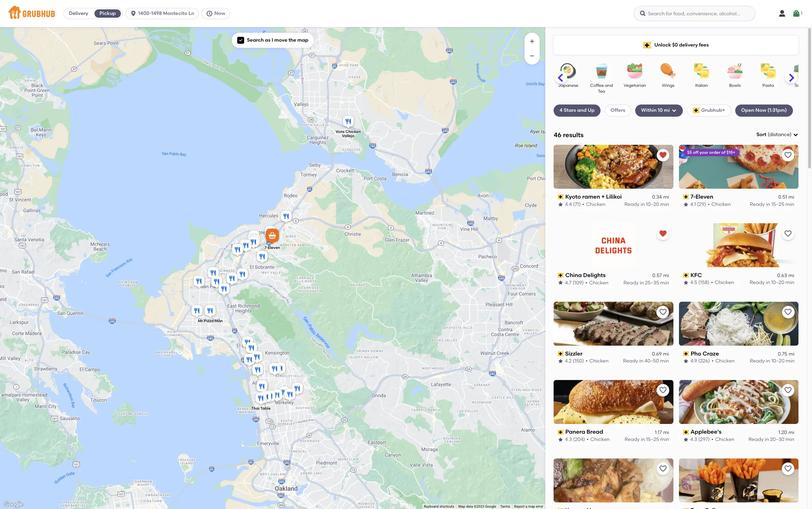 Task type: describe. For each thing, give the bounding box(es) containing it.
mi for pho craze
[[789, 351, 795, 357]]

tea
[[598, 89, 605, 94]]

mi for sizzler
[[663, 351, 669, 357]]

delights
[[583, 272, 606, 279]]

1400-
[[138, 10, 151, 16]]

• for 7-eleven
[[708, 201, 710, 207]]

Search for food, convenience, alcohol... search field
[[634, 6, 756, 21]]

min for panera bread
[[661, 437, 669, 443]]

proc button
[[782, 188, 812, 200]]

subscription pass image for sizzler
[[558, 352, 564, 356]]

• for panera bread
[[587, 437, 589, 443]]

• for kyoto ramen + lilikoi
[[583, 201, 585, 207]]

46
[[554, 131, 562, 139]]

yummy house image
[[206, 266, 220, 281]]

save this restaurant button for applebee's logo
[[782, 384, 795, 397]]

salads image
[[790, 63, 812, 79]]

minus icon image
[[529, 52, 536, 59]]

15–25 for 7-eleven
[[772, 201, 785, 207]]

mi right 10
[[664, 107, 670, 113]]

in for applebee's
[[765, 437, 769, 443]]

1.20
[[779, 430, 787, 436]]

search
[[247, 37, 264, 43]]

save this restaurant button for pho craze logo
[[782, 306, 795, 318]]

ready for sizzler
[[623, 358, 638, 364]]

coffee and tea image
[[590, 63, 614, 79]]

(226)
[[698, 358, 710, 364]]

7-eleven inside map region
[[265, 246, 280, 250]]

$0
[[672, 42, 678, 48]]

star icon image for pho craze
[[683, 359, 689, 364]]

search as i move the map
[[247, 37, 309, 43]]

0.63
[[777, 273, 787, 279]]

map data ©2023 google
[[458, 505, 496, 509]]

save this restaurant image for yummy house logo
[[659, 465, 667, 473]]

mi for panera bread
[[663, 430, 669, 436]]

10
[[658, 107, 663, 113]]

save this restaurant image for applebee's
[[784, 387, 793, 395]]

kyoto ramen + lilikoi logo image
[[554, 145, 674, 189]]

min for kfc
[[786, 280, 795, 286]]

kyoto
[[566, 193, 581, 200]]

• chicken for kfc
[[711, 280, 734, 286]]

map region
[[0, 0, 569, 509]]

• chicken for 7-eleven
[[708, 201, 731, 207]]

open now (1:31pm)
[[741, 107, 787, 113]]

save this restaurant image for kfc
[[784, 230, 793, 238]]

save this restaurant button for panera bread logo
[[657, 384, 669, 397]]

star icon image for sizzler
[[558, 359, 564, 364]]

• chicken for sizzler
[[586, 358, 609, 364]]

1400-1498 montecito ln button
[[125, 8, 202, 19]]

saved restaurant button for china delights
[[657, 227, 669, 240]]

0.69 mi
[[652, 351, 669, 357]]

7 eleven image
[[264, 228, 281, 246]]

20–30
[[770, 437, 785, 443]]

1 button
[[793, 7, 803, 20]]

pickup
[[100, 10, 116, 16]]

subscription pass image for panera bread
[[558, 430, 564, 435]]

bowls
[[729, 83, 741, 88]]

in for china delights
[[640, 280, 644, 286]]

within 10 mi
[[641, 107, 670, 113]]

ready in 15–25 min for 7-eleven
[[750, 201, 795, 207]]

4.3 (297)
[[691, 437, 710, 443]]

kfc
[[691, 272, 702, 279]]

wings
[[662, 83, 675, 88]]

• for china delights
[[586, 280, 588, 286]]

yummy house logo image
[[554, 459, 674, 503]]

pho craze image
[[247, 235, 261, 251]]

chicken for sizzler
[[590, 358, 609, 364]]

bowls image
[[723, 63, 747, 79]]

italian image
[[690, 63, 714, 79]]

thai
[[251, 406, 260, 411]]

applebee's image
[[238, 238, 252, 253]]

star icon image for china delights
[[558, 280, 564, 286]]

open
[[741, 107, 755, 113]]

dave's hot chicken image
[[250, 350, 264, 366]]

4.9 (226)
[[691, 358, 710, 364]]

dog haus image
[[255, 379, 269, 394]]

results
[[563, 131, 584, 139]]

0.51
[[779, 194, 787, 200]]

min for kyoto ramen + lilikoi
[[661, 201, 669, 207]]

bread
[[587, 429, 603, 435]]

khana peena solano image
[[273, 362, 287, 377]]

order
[[710, 150, 721, 155]]

himalayan flavors image
[[270, 388, 284, 404]]

$5 off your order of $15+
[[687, 150, 736, 155]]

chicken for china delights
[[589, 280, 609, 286]]

1.20 mi
[[779, 430, 795, 436]]

error
[[536, 505, 543, 509]]

1400-1498 montecito ln
[[138, 10, 194, 16]]

ready in 10–20 min for kyoto ramen + lilikoi
[[625, 201, 669, 207]]

saved restaurant button for kyoto ramen + lilikoi
[[657, 149, 669, 161]]

mr
[[198, 319, 203, 324]]

sichuan style restaurant image
[[268, 362, 282, 377]]

fees
[[699, 42, 709, 48]]

ramen
[[582, 193, 600, 200]]

min for 7-eleven
[[786, 201, 795, 207]]

• for pho craze
[[712, 358, 714, 364]]

proc
[[803, 191, 812, 197]]

7-eleven logo image
[[679, 145, 799, 189]]

pizza
[[204, 319, 214, 324]]

craze
[[703, 350, 719, 357]]

chicken for applebee's
[[715, 437, 735, 443]]

sort
[[757, 132, 767, 138]]

silver ocean image
[[225, 272, 239, 287]]

4.2 (150)
[[565, 358, 584, 364]]

$5
[[687, 150, 692, 155]]

popeyes image
[[217, 282, 231, 297]]

0 vertical spatial eleven
[[696, 193, 714, 200]]

aangan resturant image
[[251, 363, 265, 378]]

• for applebee's
[[712, 437, 714, 443]]

man
[[215, 319, 223, 324]]

min for sizzler
[[661, 358, 669, 364]]

4.7 (109)
[[565, 280, 584, 286]]

google image
[[2, 500, 25, 509]]

save this restaurant button for yummy house logo
[[657, 463, 669, 475]]

(204)
[[573, 437, 585, 443]]

(71)
[[573, 201, 581, 207]]

(297)
[[699, 437, 710, 443]]

4.3 (204)
[[565, 437, 585, 443]]

keyboard shortcuts
[[424, 505, 454, 509]]

1.17 mi
[[655, 430, 669, 436]]

svg image inside 1 button
[[793, 9, 801, 18]]

plus icon image
[[529, 38, 536, 45]]

off
[[693, 150, 699, 155]]

report
[[514, 505, 525, 509]]

(158)
[[699, 280, 710, 286]]

super super restaurant image
[[255, 380, 269, 395]]

sizzler image
[[246, 233, 260, 248]]

ready in 10–20 min for kfc
[[750, 280, 795, 286]]

taco bell image
[[279, 210, 293, 225]]

(109)
[[573, 280, 584, 286]]

subscription pass image for applebee's
[[683, 430, 689, 435]]

move
[[274, 37, 287, 43]]

main navigation navigation
[[0, 0, 812, 27]]

marty's grill image
[[190, 304, 204, 319]]

mi for applebee's
[[789, 430, 795, 436]]

pho craze
[[691, 350, 719, 357]]

mi for kyoto ramen + lilikoi
[[663, 194, 669, 200]]

as
[[265, 37, 271, 43]]

4.3 for applebee's
[[691, 437, 697, 443]]

stars
[[564, 107, 576, 113]]

montecito
[[163, 10, 187, 16]]

mi for 7-eleven
[[789, 194, 795, 200]]

ready for applebee's
[[749, 437, 764, 443]]

1 vertical spatial and
[[577, 107, 587, 113]]

svg image inside now button
[[206, 10, 213, 17]]

• for sizzler
[[586, 358, 588, 364]]

las cabañas mexican grill & taqueria image
[[277, 386, 291, 401]]

subscription pass image for pho craze
[[683, 352, 689, 356]]

keyboard shortcuts button
[[424, 505, 454, 509]]

banh mi & roll factory image
[[290, 382, 304, 397]]

10–20 for pho craze
[[771, 358, 785, 364]]

saved restaurant image for china delights
[[659, 230, 667, 238]]

pasta
[[763, 83, 774, 88]]

sizzler
[[566, 350, 583, 357]]

save this restaurant image for sizzler
[[659, 308, 667, 316]]

taco bell logo image
[[679, 459, 799, 503]]

ready for 7-eleven
[[750, 201, 765, 207]]



Task type: locate. For each thing, give the bounding box(es) containing it.
applebee's
[[691, 429, 722, 435]]

ready for china delights
[[624, 280, 639, 286]]

vons chicken vallejo image
[[342, 115, 355, 130]]

sizzler logo image
[[554, 302, 674, 346]]

0 horizontal spatial now
[[214, 10, 225, 16]]

grubhub plus flag logo image left unlock
[[644, 42, 652, 48]]

0.34 mi
[[652, 194, 669, 200]]

ready in 10–20 min for pho craze
[[750, 358, 795, 364]]

chicken for kfc
[[715, 280, 734, 286]]

eleven down kyoto ramen + lilikoi image
[[268, 246, 280, 250]]

• right (29)
[[708, 201, 710, 207]]

1 vertical spatial ready in 15–25 min
[[625, 437, 669, 443]]

7-eleven
[[691, 193, 714, 200], [265, 246, 280, 250]]

1 vertical spatial map
[[528, 505, 535, 509]]

0 horizontal spatial grubhub plus flag logo image
[[644, 42, 652, 48]]

i
[[272, 37, 273, 43]]

kfc logo image
[[679, 223, 799, 267]]

star icon image for panera bread
[[558, 437, 564, 443]]

now right open
[[756, 107, 767, 113]]

0.34
[[652, 194, 662, 200]]

star icon image for kyoto ramen + lilikoi
[[558, 202, 564, 207]]

2 vertical spatial ready in 10–20 min
[[750, 358, 795, 364]]

1 horizontal spatial now
[[756, 107, 767, 113]]

pasta image
[[756, 63, 781, 79]]

kaliente restaurant image
[[236, 268, 249, 283]]

unlock
[[655, 42, 671, 48]]

subscription pass image left applebee's
[[683, 430, 689, 435]]

0.69
[[652, 351, 662, 357]]

the
[[289, 37, 296, 43]]

• chicken for china delights
[[586, 280, 609, 286]]

italian
[[695, 83, 708, 88]]

ready in 15–25 min
[[750, 201, 795, 207], [625, 437, 669, 443]]

star icon image left 4.7
[[558, 280, 564, 286]]

grubhub plus flag logo image for unlock $0 delivery fees
[[644, 42, 652, 48]]

ready in 10–20 min down 0.75
[[750, 358, 795, 364]]

save this restaurant button for taco bell logo at bottom right
[[782, 463, 795, 475]]

save this restaurant image
[[784, 151, 793, 159], [784, 308, 793, 316], [659, 465, 667, 473], [784, 465, 793, 473]]

0 horizontal spatial map
[[298, 37, 309, 43]]

map right the
[[298, 37, 309, 43]]

• chicken down delights
[[586, 280, 609, 286]]

46 results
[[554, 131, 584, 139]]

• right (158)
[[711, 280, 713, 286]]

7- up 4.1
[[691, 193, 696, 200]]

15–25 down 1.17
[[646, 437, 659, 443]]

eleven inside map region
[[268, 246, 280, 250]]

min down 1.17 mi
[[661, 437, 669, 443]]

la strada italian restaurant image
[[210, 275, 224, 290]]

mi right 0.63
[[789, 273, 795, 279]]

save this restaurant image for pho craze logo
[[784, 308, 793, 316]]

chicken for 7-eleven
[[712, 201, 731, 207]]

7-eleven up (29)
[[691, 193, 714, 200]]

report a map error link
[[514, 505, 543, 509]]

0 horizontal spatial 15–25
[[646, 437, 659, 443]]

saved restaurant image for kyoto ramen + lilikoi
[[659, 151, 667, 159]]

panera
[[566, 429, 585, 435]]

min down 1.20 mi
[[786, 437, 795, 443]]

min down 0.75 mi at the right of page
[[786, 358, 795, 364]]

• chicken for panera bread
[[587, 437, 610, 443]]

subscription pass image left "sizzler"
[[558, 352, 564, 356]]

0 vertical spatial 7-eleven
[[691, 193, 714, 200]]

svg image inside 1400-1498 montecito ln button
[[130, 10, 137, 17]]

• chicken for pho craze
[[712, 358, 735, 364]]

chicken right vons
[[346, 130, 361, 134]]

0 vertical spatial saved restaurant button
[[657, 149, 669, 161]]

0 vertical spatial ready in 15–25 min
[[750, 201, 795, 207]]

subscription pass image left pho
[[683, 352, 689, 356]]

in for sizzler
[[640, 358, 644, 364]]

4.3 left (297)
[[691, 437, 697, 443]]

save this restaurant image for taco bell logo at bottom right
[[784, 465, 793, 473]]

pho
[[691, 350, 701, 357]]

• right (150)
[[586, 358, 588, 364]]

0 vertical spatial 15–25
[[772, 201, 785, 207]]

grubhub plus flag logo image for grubhub+
[[693, 108, 700, 113]]

mr pizza man image
[[203, 304, 217, 319]]

map right a
[[528, 505, 535, 509]]

sichuan fusion image
[[243, 353, 256, 368]]

lilikoi
[[606, 193, 622, 200]]

subscription pass image left kfc
[[683, 273, 689, 278]]

star icon image left 4.5 at the right bottom
[[683, 280, 689, 286]]

1 horizontal spatial map
[[528, 505, 535, 509]]

subscription pass image for kfc
[[683, 273, 689, 278]]

mi right the 0.34
[[663, 194, 669, 200]]

delivery button
[[64, 8, 93, 19]]

mi right 0.69
[[663, 351, 669, 357]]

min for china delights
[[661, 280, 669, 286]]

4.1
[[691, 201, 696, 207]]

0 vertical spatial ready in 10–20 min
[[625, 201, 669, 207]]

1 horizontal spatial svg image
[[793, 132, 799, 138]]

terms
[[500, 505, 510, 509]]

star icon image left "4.2"
[[558, 359, 564, 364]]

mi right 0.57
[[663, 273, 669, 279]]

pho craze logo image
[[679, 302, 799, 346]]

ready for kfc
[[750, 280, 765, 286]]

4.3
[[565, 437, 572, 443], [691, 437, 697, 443]]

and left up
[[577, 107, 587, 113]]

map
[[458, 505, 465, 509]]

shortcuts
[[440, 505, 454, 509]]

coffee and tea
[[590, 83, 613, 94]]

ready in 10–20 min down 0.63
[[750, 280, 795, 286]]

0 horizontal spatial eleven
[[268, 246, 280, 250]]

eleven up (29)
[[696, 193, 714, 200]]

(
[[768, 132, 770, 138]]

min for pho craze
[[786, 358, 795, 364]]

china
[[566, 272, 582, 279]]

data
[[466, 505, 473, 509]]

ready in 10–20 min down the 0.34
[[625, 201, 669, 207]]

in for kfc
[[766, 280, 770, 286]]

15–25
[[772, 201, 785, 207], [646, 437, 659, 443]]

15–25 for panera bread
[[646, 437, 659, 443]]

japanese
[[558, 83, 579, 88]]

• for kfc
[[711, 280, 713, 286]]

thai table
[[251, 406, 271, 411]]

min down 0.63 mi
[[786, 280, 795, 286]]

2 saved restaurant image from the top
[[659, 230, 667, 238]]

4.4
[[565, 201, 572, 207]]

chicken down delights
[[589, 280, 609, 286]]

1 vertical spatial 7-
[[265, 246, 268, 250]]

wings image
[[656, 63, 681, 79]]

now button
[[202, 8, 233, 19]]

offers
[[611, 107, 625, 113]]

0 vertical spatial 7-
[[691, 193, 696, 200]]

svg image right ln on the left of the page
[[206, 10, 213, 17]]

ready for panera bread
[[625, 437, 640, 443]]

china delights
[[566, 272, 606, 279]]

• down craze
[[712, 358, 714, 364]]

15–25 down 0.51
[[772, 201, 785, 207]]

star icon image left 4.3 (297)
[[683, 437, 689, 443]]

subscription pass image left china
[[558, 273, 564, 278]]

panera bread logo image
[[554, 380, 674, 424]]

none field containing sort
[[757, 131, 799, 138]]

10–20 down 0.63
[[771, 280, 785, 286]]

save this restaurant image
[[784, 230, 793, 238], [659, 308, 667, 316], [659, 387, 667, 395], [784, 387, 793, 395]]

1 saved restaurant button from the top
[[657, 149, 669, 161]]

ready in 10–20 min
[[625, 201, 669, 207], [750, 280, 795, 286], [750, 358, 795, 364]]

mr pizza man
[[198, 319, 223, 324]]

ready in 40–50 min
[[623, 358, 669, 364]]

1 vertical spatial ready in 10–20 min
[[750, 280, 795, 286]]

star icon image left 4.9
[[683, 359, 689, 364]]

save this restaurant image for panera bread
[[659, 387, 667, 395]]

0 vertical spatial saved restaurant image
[[659, 151, 667, 159]]

subscription pass image for yummy house logo
[[558, 509, 564, 509]]

chicken right (158)
[[715, 280, 734, 286]]

1 horizontal spatial 7-
[[691, 193, 696, 200]]

chicken down craze
[[715, 358, 735, 364]]

star icon image for kfc
[[683, 280, 689, 286]]

• chicken down kyoto ramen + lilikoi
[[583, 201, 606, 207]]

saved restaurant image
[[659, 151, 667, 159], [659, 230, 667, 238]]

in for kyoto ramen + lilikoi
[[641, 201, 645, 207]]

2 saved restaurant button from the top
[[657, 227, 669, 240]]

vegetarian image
[[623, 63, 647, 79]]

• chicken down 'bread'
[[587, 437, 610, 443]]

subscription pass image
[[683, 195, 689, 199], [558, 273, 564, 278], [683, 273, 689, 278], [558, 352, 564, 356], [683, 352, 689, 356], [558, 430, 564, 435], [683, 430, 689, 435]]

(150)
[[573, 358, 584, 364]]

10–20 down the 0.34
[[646, 201, 659, 207]]

1 vertical spatial saved restaurant image
[[659, 230, 667, 238]]

svg image inside field
[[793, 132, 799, 138]]

ready for pho craze
[[750, 358, 765, 364]]

1 vertical spatial 15–25
[[646, 437, 659, 443]]

svg image right ')'
[[793, 132, 799, 138]]

mi right 1.20 at right bottom
[[789, 430, 795, 436]]

your
[[700, 150, 709, 155]]

4.5
[[691, 280, 697, 286]]

0.57 mi
[[653, 273, 669, 279]]

ihop image
[[231, 243, 245, 258]]

mi for china delights
[[663, 273, 669, 279]]

unlock $0 delivery fees
[[655, 42, 709, 48]]

25–35
[[645, 280, 659, 286]]

10–20 for kyoto ramen + lilikoi
[[646, 201, 659, 207]]

1 horizontal spatial 15–25
[[772, 201, 785, 207]]

the cheese steak shop image
[[283, 388, 297, 403]]

chicken right (29)
[[712, 201, 731, 207]]

min down 0.69 mi
[[661, 358, 669, 364]]

1 saved restaurant image from the top
[[659, 151, 667, 159]]

subscription pass image
[[558, 195, 564, 199], [558, 509, 564, 509], [683, 509, 689, 509]]

0 horizontal spatial and
[[577, 107, 587, 113]]

panera bread image
[[239, 239, 253, 254]]

0.57
[[653, 273, 662, 279]]

• chicken down applebee's
[[712, 437, 735, 443]]

1 vertical spatial grubhub plus flag logo image
[[693, 108, 700, 113]]

sort ( distance )
[[757, 132, 792, 138]]

0 vertical spatial 10–20
[[646, 201, 659, 207]]

1 horizontal spatial eleven
[[696, 193, 714, 200]]

4.3 for panera bread
[[565, 437, 572, 443]]

mi for kfc
[[789, 273, 795, 279]]

ready for kyoto ramen + lilikoi
[[625, 201, 640, 207]]

in for panera bread
[[641, 437, 645, 443]]

star icon image for applebee's
[[683, 437, 689, 443]]

1 vertical spatial eleven
[[268, 246, 280, 250]]

min down 0.34 mi
[[661, 201, 669, 207]]

pollos asados don rafa image
[[192, 274, 206, 290]]

vons chicken vallejo
[[336, 130, 361, 138]]

chicken for pho craze
[[715, 358, 735, 364]]

0 vertical spatial and
[[605, 83, 613, 88]]

ln
[[189, 10, 194, 16]]

star icon image for 7-eleven
[[683, 202, 689, 207]]

google
[[485, 505, 496, 509]]

10–20 down 0.75
[[771, 358, 785, 364]]

• chicken right (29)
[[708, 201, 731, 207]]

grubhub+
[[701, 107, 725, 113]]

star icon image left 4.1
[[683, 202, 689, 207]]

ready in 15–25 min down 0.51
[[750, 201, 795, 207]]

1 horizontal spatial and
[[605, 83, 613, 88]]

mi right 1.17
[[663, 430, 669, 436]]

chicken down 'bread'
[[591, 437, 610, 443]]

pyeong chang tofu image
[[263, 389, 277, 405]]

svg image
[[778, 9, 787, 18], [793, 9, 801, 18], [130, 10, 137, 17], [640, 10, 647, 17], [239, 38, 243, 42], [671, 108, 677, 113]]

subscription pass image right 0.34 mi
[[683, 195, 689, 199]]

0 vertical spatial svg image
[[206, 10, 213, 17]]

kfc image
[[248, 234, 262, 249]]

chicken down kyoto ramen + lilikoi
[[586, 201, 606, 207]]

kyoto ramen + lilikoi image
[[263, 225, 277, 240]]

mi
[[664, 107, 670, 113], [663, 194, 669, 200], [789, 194, 795, 200], [663, 273, 669, 279], [789, 273, 795, 279], [663, 351, 669, 357], [789, 351, 795, 357], [663, 430, 669, 436], [789, 430, 795, 436]]

1 horizontal spatial ready in 15–25 min
[[750, 201, 795, 207]]

4.3 down panera
[[565, 437, 572, 443]]

• right (297)
[[712, 437, 714, 443]]

(1:31pm)
[[768, 107, 787, 113]]

1 vertical spatial 7-eleven
[[265, 246, 280, 250]]

1 horizontal spatial grubhub plus flag logo image
[[693, 108, 700, 113]]

1 horizontal spatial 7-eleven
[[691, 193, 714, 200]]

40–50
[[645, 358, 659, 364]]

subscription pass image for china delights
[[558, 273, 564, 278]]

0 vertical spatial map
[[298, 37, 309, 43]]

4.9
[[691, 358, 697, 364]]

1498
[[151, 10, 162, 16]]

min for applebee's
[[786, 437, 795, 443]]

0 vertical spatial now
[[214, 10, 225, 16]]

mi right 0.75
[[789, 351, 795, 357]]

up
[[588, 107, 595, 113]]

china delights logo image
[[592, 223, 636, 267]]

1 vertical spatial 10–20
[[771, 280, 785, 286]]

little kathmandu image
[[245, 341, 258, 356]]

chicken down applebee's
[[715, 437, 735, 443]]

0 horizontal spatial ready in 15–25 min
[[625, 437, 669, 443]]

(29)
[[697, 201, 706, 207]]

subscription pass image for 7-eleven
[[683, 195, 689, 199]]

0 horizontal spatial 7-eleven
[[265, 246, 280, 250]]

0 horizontal spatial 7-
[[265, 246, 268, 250]]

1 vertical spatial now
[[756, 107, 767, 113]]

delivery
[[679, 42, 698, 48]]

1
[[801, 10, 803, 16]]

2 4.3 from the left
[[691, 437, 697, 443]]

yunnan style rice noodle image
[[241, 336, 255, 351]]

panera bread
[[566, 429, 603, 435]]

10–20 for kfc
[[771, 280, 785, 286]]

chicken for kyoto ramen + lilikoi
[[586, 201, 606, 207]]

mi right 0.51
[[789, 194, 795, 200]]

china delights image
[[247, 230, 261, 245]]

svg image
[[206, 10, 213, 17], [793, 132, 799, 138]]

star icon image left 4.4
[[558, 202, 564, 207]]

1 horizontal spatial 4.3
[[691, 437, 697, 443]]

• chicken for kyoto ramen + lilikoi
[[583, 201, 606, 207]]

2 vertical spatial 10–20
[[771, 358, 785, 364]]

thai table image
[[254, 392, 268, 407]]

ready in 20–30 min
[[749, 437, 795, 443]]

7-eleven down kyoto ramen + lilikoi image
[[265, 246, 280, 250]]

4
[[560, 107, 563, 113]]

4 stars and up
[[560, 107, 595, 113]]

save this restaurant button for "sizzler logo"
[[657, 306, 669, 318]]

star icon image
[[558, 202, 564, 207], [683, 202, 689, 207], [558, 280, 564, 286], [683, 280, 689, 286], [558, 359, 564, 364], [683, 359, 689, 364], [558, 437, 564, 443], [683, 437, 689, 443]]

chicken for panera bread
[[591, 437, 610, 443]]

•
[[583, 201, 585, 207], [708, 201, 710, 207], [586, 280, 588, 286], [711, 280, 713, 286], [586, 358, 588, 364], [712, 358, 714, 364], [587, 437, 589, 443], [712, 437, 714, 443]]

0 vertical spatial grubhub plus flag logo image
[[644, 42, 652, 48]]

1.17
[[655, 430, 662, 436]]

None field
[[757, 131, 799, 138]]

pizza guys image
[[259, 390, 273, 405]]

chicken right (150)
[[590, 358, 609, 364]]

and inside coffee and tea
[[605, 83, 613, 88]]

now right ln on the left of the page
[[214, 10, 225, 16]]

subscription pass image for taco bell logo at bottom right
[[683, 509, 689, 509]]

and up tea
[[605, 83, 613, 88]]

4.7
[[565, 280, 572, 286]]

• chicken for applebee's
[[712, 437, 735, 443]]

• chicken right (150)
[[586, 358, 609, 364]]

• chicken
[[583, 201, 606, 207], [708, 201, 731, 207], [586, 280, 609, 286], [711, 280, 734, 286], [586, 358, 609, 364], [712, 358, 735, 364], [587, 437, 610, 443], [712, 437, 735, 443]]

min down 0.51 mi on the right top of the page
[[786, 201, 795, 207]]

• down china delights
[[586, 280, 588, 286]]

coffee
[[590, 83, 604, 88]]

ready in 15–25 min down 1.17
[[625, 437, 669, 443]]

in for pho craze
[[766, 358, 770, 364]]

grubhub plus flag logo image left the grubhub+
[[693, 108, 700, 113]]

salads
[[795, 83, 809, 88]]

• down panera bread
[[587, 437, 589, 443]]

grubhub plus flag logo image
[[644, 42, 652, 48], [693, 108, 700, 113]]

7- right kfc icon
[[265, 246, 268, 250]]

star icon image left 4.3 (204)
[[558, 437, 564, 443]]

delivery
[[69, 10, 88, 16]]

• right (71)
[[583, 201, 585, 207]]

subscription pass image left panera
[[558, 430, 564, 435]]

• chicken right (158)
[[711, 280, 734, 286]]

0 horizontal spatial 4.3
[[565, 437, 572, 443]]

applebee's logo image
[[679, 380, 799, 424]]

ready in 25–35 min
[[624, 280, 669, 286]]

10–20
[[646, 201, 659, 207], [771, 280, 785, 286], [771, 358, 785, 364]]

yummy house image
[[255, 250, 269, 265]]

1 4.3 from the left
[[565, 437, 572, 443]]

• chicken down craze
[[712, 358, 735, 364]]

japanese image
[[556, 63, 581, 79]]

0 horizontal spatial svg image
[[206, 10, 213, 17]]

now inside button
[[214, 10, 225, 16]]

in for 7-eleven
[[766, 201, 770, 207]]

save this restaurant button for kfc logo
[[782, 227, 795, 240]]

4.5 (158)
[[691, 280, 710, 286]]

0.75
[[778, 351, 787, 357]]

1 vertical spatial saved restaurant button
[[657, 227, 669, 240]]

1 vertical spatial svg image
[[793, 132, 799, 138]]

vons
[[336, 130, 345, 134]]

chicken inside vons chicken vallejo
[[346, 130, 361, 134]]

min down 0.57 mi
[[661, 280, 669, 286]]

7- inside map region
[[265, 246, 268, 250]]

0.75 mi
[[778, 351, 795, 357]]

ready in 15–25 min for panera bread
[[625, 437, 669, 443]]



Task type: vqa. For each thing, say whether or not it's contained in the screenshot.
• chicken for Applebee's
yes



